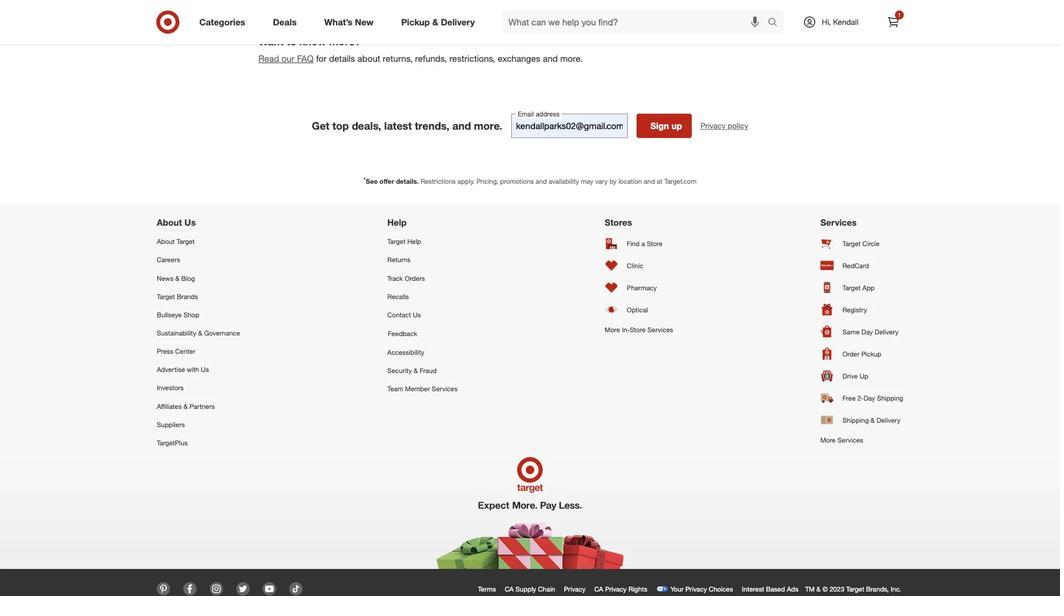 Task type: locate. For each thing, give the bounding box(es) containing it.
offer
[[380, 177, 394, 185]]

& left the fraud at the left of page
[[414, 367, 418, 375]]

and right exchanges
[[543, 53, 558, 64]]

shipping up the more services link
[[843, 416, 869, 424]]

and left "availability"
[[536, 177, 547, 185]]

store down 'optical' "link" in the bottom right of the page
[[630, 326, 646, 334]]

delivery up restrictions,
[[441, 17, 475, 27]]

0 vertical spatial us
[[184, 217, 196, 228]]

1 vertical spatial us
[[413, 311, 421, 319]]

privacy inside privacy link
[[564, 585, 585, 593]]

0 vertical spatial day
[[862, 328, 873, 336]]

target left circle
[[843, 239, 861, 248]]

affiliates & partners
[[157, 402, 215, 410]]

free 2-day shipping link
[[820, 387, 903, 409]]

team member services
[[387, 385, 458, 393]]

press
[[157, 347, 173, 356]]

to
[[286, 35, 297, 48]]

& left ©
[[816, 585, 821, 593]]

details.
[[396, 177, 419, 185]]

and
[[543, 53, 558, 64], [452, 119, 471, 132], [536, 177, 547, 185], [644, 177, 655, 185]]

hi,
[[822, 17, 831, 27]]

0 vertical spatial more
[[605, 326, 620, 334]]

target right 2023
[[846, 585, 864, 593]]

and right trends,
[[452, 119, 471, 132]]

about
[[157, 217, 182, 228], [157, 237, 175, 246]]

about up careers
[[157, 237, 175, 246]]

feedback
[[388, 329, 417, 338]]

privacy inside privacy policy link
[[701, 121, 726, 131]]

services down 'optical' "link" in the bottom right of the page
[[647, 326, 673, 334]]

delivery down free 2-day shipping
[[877, 416, 900, 424]]

privacy left "policy"
[[701, 121, 726, 131]]

1 horizontal spatial more
[[820, 436, 836, 445]]

©
[[823, 585, 828, 593]]

store right a
[[647, 239, 663, 248]]

day right same
[[862, 328, 873, 336]]

tm & © 2023 target brands, inc.
[[805, 585, 901, 593]]

returns link
[[387, 251, 458, 269]]

1 horizontal spatial store
[[647, 239, 663, 248]]

pickup up read our faq for details about returns, refunds, restrictions, exchanges and more.
[[401, 17, 430, 27]]

& down the bullseye shop link
[[198, 329, 202, 337]]

find
[[627, 239, 640, 248]]

1 vertical spatial store
[[630, 326, 646, 334]]

for
[[316, 53, 327, 64]]

more left 'in-'
[[605, 326, 620, 334]]

what's new link
[[315, 10, 387, 34]]

know
[[299, 35, 326, 48]]

target brands link
[[157, 287, 240, 306]]

0 horizontal spatial us
[[184, 217, 196, 228]]

1 vertical spatial day
[[864, 394, 875, 402]]

target down news
[[157, 292, 175, 301]]

help up target help
[[387, 217, 407, 228]]

us up about target link
[[184, 217, 196, 228]]

store
[[647, 239, 663, 248], [630, 326, 646, 334]]

interest based ads
[[742, 585, 798, 593]]

0 horizontal spatial more
[[605, 326, 620, 334]]

1 vertical spatial pickup
[[861, 350, 881, 358]]

0 vertical spatial store
[[647, 239, 663, 248]]

0 horizontal spatial more.
[[474, 119, 502, 132]]

1 horizontal spatial shipping
[[877, 394, 903, 402]]

track orders link
[[387, 269, 458, 287]]

target circle
[[843, 239, 880, 248]]

about for about us
[[157, 217, 182, 228]]

& for affiliates
[[184, 402, 188, 410]]

location
[[618, 177, 642, 185]]

more
[[605, 326, 620, 334], [820, 436, 836, 445]]

target help link
[[387, 232, 458, 251]]

a
[[641, 239, 645, 248]]

by
[[610, 177, 617, 185]]

0 vertical spatial help
[[387, 217, 407, 228]]

find a store
[[627, 239, 663, 248]]

get
[[312, 119, 329, 132]]

day
[[862, 328, 873, 336], [864, 394, 875, 402]]

shop
[[184, 311, 199, 319]]

more for more services
[[820, 436, 836, 445]]

order
[[843, 350, 860, 358]]

what's
[[324, 17, 352, 27]]

None text field
[[511, 114, 628, 138]]

pickup & delivery
[[401, 17, 475, 27]]

hi, kendall
[[822, 17, 859, 27]]

about
[[358, 53, 380, 64]]

shipping up shipping & delivery
[[877, 394, 903, 402]]

team member services link
[[387, 380, 458, 398]]

choices
[[709, 585, 733, 593]]

0 horizontal spatial pickup
[[401, 17, 430, 27]]

privacy left rights
[[605, 585, 627, 593]]

press center
[[157, 347, 195, 356]]

help up returns link
[[407, 237, 421, 246]]

bullseye shop
[[157, 311, 199, 319]]

find a store link
[[605, 232, 673, 255]]

ca supply chain link
[[503, 582, 562, 596]]

privacy right your
[[685, 585, 707, 593]]

& for tm
[[816, 585, 821, 593]]

security
[[387, 367, 412, 375]]

1 vertical spatial delivery
[[875, 328, 899, 336]]

services down shipping & delivery link
[[838, 436, 863, 445]]

2 ca from the left
[[594, 585, 603, 593]]

ads
[[787, 585, 798, 593]]

target for target brands
[[157, 292, 175, 301]]

bullseye shop link
[[157, 306, 240, 324]]

pharmacy
[[627, 284, 657, 292]]

& down free 2-day shipping
[[871, 416, 875, 424]]

0 vertical spatial pickup
[[401, 17, 430, 27]]

store for in-
[[630, 326, 646, 334]]

returns
[[387, 256, 411, 264]]

optical link
[[605, 299, 673, 321]]

about up about target
[[157, 217, 182, 228]]

services down the fraud at the left of page
[[432, 385, 458, 393]]

your
[[671, 585, 684, 593]]

security & fraud
[[387, 367, 437, 375]]

target for target circle
[[843, 239, 861, 248]]

0 horizontal spatial ca
[[505, 585, 514, 593]]

more down shipping & delivery link
[[820, 436, 836, 445]]

0 horizontal spatial store
[[630, 326, 646, 334]]

target brands
[[157, 292, 198, 301]]

categories link
[[190, 10, 259, 34]]

more in-store services link
[[605, 321, 673, 339]]

& left "blog" on the left of the page
[[175, 274, 179, 282]]

0 vertical spatial about
[[157, 217, 182, 228]]

target up returns
[[387, 237, 406, 246]]

us right the contact in the bottom of the page
[[413, 311, 421, 319]]

1 vertical spatial more.
[[474, 119, 502, 132]]

advertise with us link
[[157, 361, 240, 379]]

1 ca from the left
[[505, 585, 514, 593]]

2 horizontal spatial us
[[413, 311, 421, 319]]

our
[[282, 53, 295, 64]]

team
[[387, 385, 403, 393]]

2 vertical spatial us
[[201, 366, 209, 374]]

drive up
[[843, 372, 868, 380]]

based
[[766, 585, 785, 593]]

partners
[[190, 402, 215, 410]]

1 horizontal spatial us
[[201, 366, 209, 374]]

more in-store services
[[605, 326, 673, 334]]

pickup right order
[[861, 350, 881, 358]]

about target
[[157, 237, 195, 246]]

read our faq link
[[258, 53, 314, 64]]

1 vertical spatial more
[[820, 436, 836, 445]]

target for target app
[[843, 284, 861, 292]]

fraud
[[420, 367, 437, 375]]

ca for ca privacy rights
[[594, 585, 603, 593]]

promotions
[[500, 177, 534, 185]]

sustainability
[[157, 329, 196, 337]]

1 horizontal spatial ca
[[594, 585, 603, 593]]

target help
[[387, 237, 421, 246]]

target left app
[[843, 284, 861, 292]]

1 horizontal spatial pickup
[[861, 350, 881, 358]]

1 vertical spatial about
[[157, 237, 175, 246]]

search
[[763, 18, 789, 28]]

privacy right chain
[[564, 585, 585, 593]]

1 about from the top
[[157, 217, 182, 228]]

contact
[[387, 311, 411, 319]]

pickup & delivery link
[[392, 10, 489, 34]]

store inside 'link'
[[647, 239, 663, 248]]

member
[[405, 385, 430, 393]]

& up "refunds,"
[[432, 17, 438, 27]]

ca left supply
[[505, 585, 514, 593]]

delivery up order pickup
[[875, 328, 899, 336]]

1 horizontal spatial more.
[[560, 53, 583, 64]]

1 horizontal spatial help
[[407, 237, 421, 246]]

services up target circle
[[820, 217, 857, 228]]

day right free
[[864, 394, 875, 402]]

drive
[[843, 372, 858, 380]]

1 vertical spatial help
[[407, 237, 421, 246]]

free
[[843, 394, 856, 402]]

0 vertical spatial delivery
[[441, 17, 475, 27]]

redcard link
[[820, 255, 903, 277]]

& right affiliates
[[184, 402, 188, 410]]

ca right privacy link
[[594, 585, 603, 593]]

& for news
[[175, 274, 179, 282]]

2 about from the top
[[157, 237, 175, 246]]

2 vertical spatial delivery
[[877, 416, 900, 424]]

target circle link
[[820, 232, 903, 255]]

deals
[[273, 17, 297, 27]]

us right with
[[201, 366, 209, 374]]

0 horizontal spatial shipping
[[843, 416, 869, 424]]

privacy
[[701, 121, 726, 131], [564, 585, 585, 593], [605, 585, 627, 593], [685, 585, 707, 593]]

1 link
[[881, 10, 905, 34]]



Task type: describe. For each thing, give the bounding box(es) containing it.
order pickup
[[843, 350, 881, 358]]

returns,
[[383, 53, 413, 64]]

your privacy choices
[[671, 585, 733, 593]]

get top deals, latest trends, and more.
[[312, 119, 502, 132]]

news & blog link
[[157, 269, 240, 287]]

suppliers link
[[157, 415, 240, 434]]

pricing,
[[476, 177, 498, 185]]

shipping & delivery
[[843, 416, 900, 424]]

recalls link
[[387, 287, 458, 306]]

0 vertical spatial more.
[[560, 53, 583, 64]]

more services link
[[820, 431, 903, 450]]

suppliers
[[157, 420, 185, 429]]

trends,
[[415, 119, 449, 132]]

sign up button
[[636, 114, 692, 138]]

interest
[[742, 585, 764, 593]]

brands,
[[866, 585, 889, 593]]

blog
[[181, 274, 195, 282]]

at
[[657, 177, 662, 185]]

ca for ca supply chain
[[505, 585, 514, 593]]

privacy inside your privacy choices link
[[685, 585, 707, 593]]

target for target help
[[387, 237, 406, 246]]

2-
[[858, 394, 864, 402]]

news
[[157, 274, 173, 282]]

news & blog
[[157, 274, 195, 282]]

1
[[898, 11, 901, 18]]

investors
[[157, 384, 184, 392]]

contact us
[[387, 311, 421, 319]]

help inside target help link
[[407, 237, 421, 246]]

security & fraud link
[[387, 362, 458, 380]]

refunds,
[[415, 53, 447, 64]]

availability
[[549, 177, 579, 185]]

interest based ads link
[[740, 582, 805, 596]]

delivery for pickup & delivery
[[441, 17, 475, 27]]

may
[[581, 177, 593, 185]]

about for about target
[[157, 237, 175, 246]]

1 vertical spatial shipping
[[843, 416, 869, 424]]

target: expect more. pay less. image
[[375, 452, 685, 569]]

restrictions
[[421, 177, 456, 185]]

us for about us
[[184, 217, 196, 228]]

advertise with us
[[157, 366, 209, 374]]

clinic
[[627, 261, 643, 270]]

up
[[672, 120, 682, 131]]

store for a
[[647, 239, 663, 248]]

redcard
[[843, 261, 869, 270]]

*
[[364, 176, 366, 183]]

more for more in-store services
[[605, 326, 620, 334]]

order pickup link
[[820, 343, 903, 365]]

policy
[[728, 121, 748, 131]]

chain
[[538, 585, 555, 593]]

What can we help you find? suggestions appear below search field
[[502, 10, 771, 34]]

supply
[[516, 585, 536, 593]]

what's new
[[324, 17, 374, 27]]

privacy link
[[562, 582, 592, 596]]

kendall
[[833, 17, 859, 27]]

exchanges
[[498, 53, 540, 64]]

& for shipping
[[871, 416, 875, 424]]

faq
[[297, 53, 314, 64]]

privacy policy
[[701, 121, 748, 131]]

read our faq for details about returns, refunds, restrictions, exchanges and more.
[[258, 53, 583, 64]]

delivery for same day delivery
[[875, 328, 899, 336]]

privacy inside ca privacy rights link
[[605, 585, 627, 593]]

registry
[[843, 306, 867, 314]]

advertise
[[157, 366, 185, 374]]

affiliates
[[157, 402, 182, 410]]

0 vertical spatial shipping
[[877, 394, 903, 402]]

and left at
[[644, 177, 655, 185]]

us for contact us
[[413, 311, 421, 319]]

privacy policy link
[[701, 120, 748, 131]]

feedback button
[[387, 324, 458, 343]]

app
[[862, 284, 875, 292]]

new
[[355, 17, 374, 27]]

free 2-day shipping
[[843, 394, 903, 402]]

& for pickup
[[432, 17, 438, 27]]

about target link
[[157, 232, 240, 251]]

0 horizontal spatial help
[[387, 217, 407, 228]]

shipping & delivery link
[[820, 409, 903, 431]]

affiliates & partners link
[[157, 397, 240, 415]]

delivery for shipping & delivery
[[877, 416, 900, 424]]

ca privacy rights link
[[592, 582, 654, 596]]

& for sustainability
[[198, 329, 202, 337]]

stores
[[605, 217, 632, 228]]

target.com
[[664, 177, 697, 185]]

read
[[258, 53, 279, 64]]

in-
[[622, 326, 630, 334]]

& for security
[[414, 367, 418, 375]]

target down about us
[[177, 237, 195, 246]]

want to know more?
[[258, 35, 361, 48]]

clinic link
[[605, 255, 673, 277]]

sustainability & governance
[[157, 329, 240, 337]]

same
[[843, 328, 860, 336]]

categories
[[199, 17, 245, 27]]

target app
[[843, 284, 875, 292]]

deals link
[[263, 10, 310, 34]]

contact us link
[[387, 306, 458, 324]]

vary
[[595, 177, 608, 185]]

orders
[[405, 274, 425, 282]]

governance
[[204, 329, 240, 337]]

accessibility
[[387, 348, 424, 357]]



Task type: vqa. For each thing, say whether or not it's contained in the screenshot.
the Drive
yes



